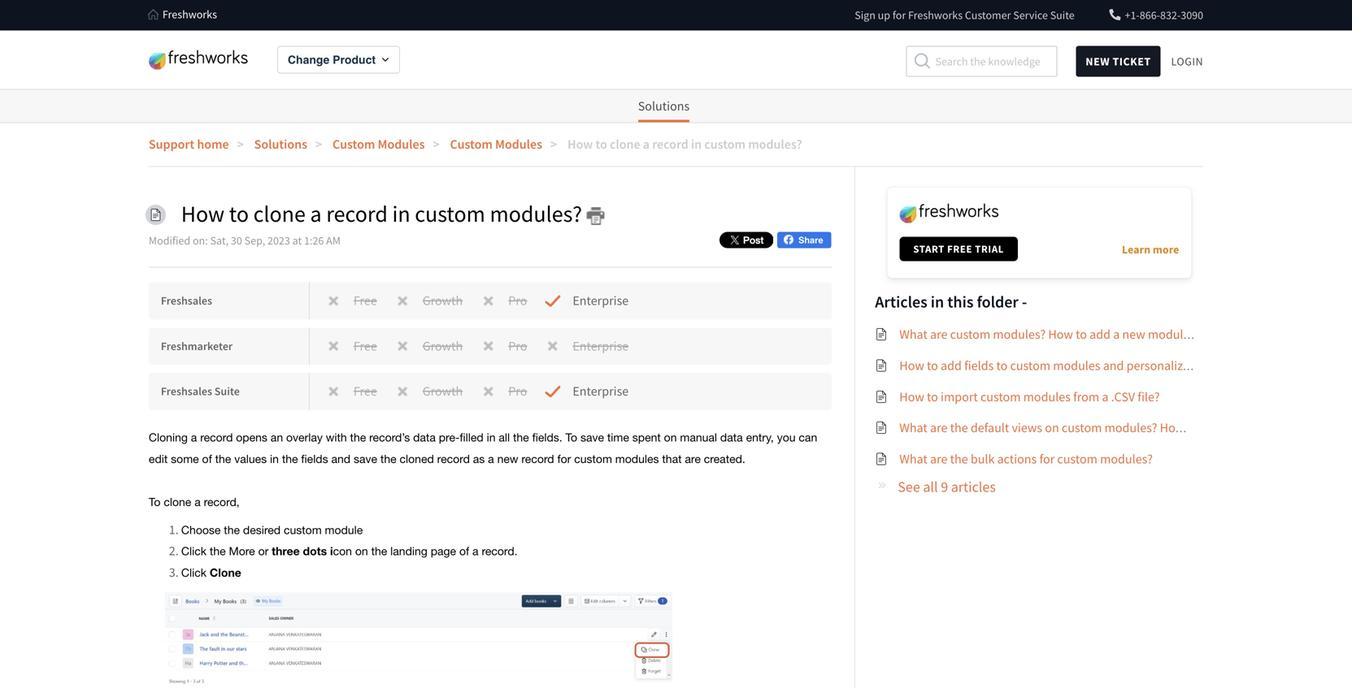 Task type: describe. For each thing, give the bounding box(es) containing it.
module?
[[1148, 327, 1195, 343]]

what for what are the default views on custom modules? how to create custom views using fi
[[899, 420, 928, 436]]

0 horizontal spatial freshworks
[[163, 7, 217, 22]]

file?
[[1138, 389, 1160, 405]]

three
[[272, 545, 300, 558]]

modules for 1st the custom modules link
[[378, 136, 425, 152]]

phone image
[[1109, 9, 1121, 20]]

clone
[[210, 566, 241, 580]]

on:
[[193, 233, 208, 248]]

the left default
[[950, 420, 968, 436]]

support home
[[149, 136, 229, 152]]

cloning a record opens an overlay with the record's data pre-filled in all the fields. to save time spent on manual data entry, you can edit some of the values in the fields and save the cloned record as a new record for custom modules that are created.
[[149, 431, 817, 466]]

0 vertical spatial modules
[[1053, 358, 1100, 374]]

manual
[[680, 431, 717, 444]]

see all 9 articles
[[898, 478, 996, 496]]

more
[[229, 545, 255, 558]]

2 horizontal spatial for
[[1039, 451, 1055, 468]]

+1-866-832-3090
[[1125, 8, 1203, 22]]

how to import custom modules from a .csv file?
[[899, 389, 1160, 405]]

sat,
[[210, 233, 229, 248]]

1 vertical spatial how to clone a record in custom modules?
[[181, 200, 587, 228]]

learn more
[[1122, 242, 1179, 257]]

default
[[971, 420, 1009, 436]]

support
[[149, 136, 194, 152]]

you
[[777, 431, 796, 444]]

custom inside choose the desired custom module click the more or three dots i con on the landing page of a record. click clone
[[284, 524, 322, 537]]

sep,
[[244, 233, 265, 248]]

growth for freshsales
[[423, 293, 463, 309]]

landing
[[390, 545, 428, 558]]

enterprise for freshmarketer
[[573, 338, 629, 354]]

30
[[231, 233, 242, 248]]

personalize
[[1127, 358, 1189, 374]]

can
[[799, 431, 817, 444]]

start
[[913, 242, 945, 256]]

for inside cloning a record opens an overlay with the record's data pre-filled in all the fields. to save time spent on manual data entry, you can edit some of the values in the fields and save the cloned record as a new record for custom modules that are created.
[[557, 452, 571, 466]]

custom inside cloning a record opens an overlay with the record's data pre-filled in all the fields. to save time spent on manual data entry, you can edit some of the values in the fields and save the cloned record as a new record for custom modules that are created.
[[574, 452, 612, 466]]

are inside cloning a record opens an overlay with the record's data pre-filled in all the fields. to save time spent on manual data entry, you can edit some of the values in the fields and save the cloned record as a new record for custom modules that are created.
[[685, 452, 701, 466]]

all inside cloning a record opens an overlay with the record's data pre-filled in all the fields. to save time spent on manual data entry, you can edit some of the values in the fields and save the cloned record as a new record for custom modules that are created.
[[499, 431, 510, 444]]

1 horizontal spatial for
[[893, 8, 906, 22]]

modified
[[149, 233, 190, 248]]

page
[[431, 545, 456, 558]]

created.
[[704, 452, 745, 466]]

that
[[662, 452, 682, 466]]

more
[[1153, 242, 1179, 257]]

folder
[[977, 292, 1019, 312]]

search image
[[914, 53, 931, 69]]

entry,
[[746, 431, 774, 444]]

how to clone a record in custom modules? link
[[568, 136, 818, 152]]

what are the bulk actions for custom modules?
[[899, 451, 1153, 468]]

free
[[947, 242, 972, 256]]

desired
[[243, 524, 281, 537]]

con
[[333, 545, 352, 558]]

1 horizontal spatial suite
[[1050, 8, 1075, 22]]

freshsales for freshsales
[[161, 293, 212, 308]]

free for freshsales
[[354, 293, 377, 309]]

change
[[288, 53, 330, 66]]

pro for freshmarketer
[[508, 338, 527, 354]]

login link
[[1171, 45, 1203, 77]]

2 custom modules from the left
[[450, 136, 542, 152]]

what are the bulk actions for custom modules? link
[[899, 451, 1153, 468]]

2 views from the left
[[1280, 420, 1311, 436]]

0 vertical spatial add
[[1090, 327, 1111, 343]]

0 vertical spatial solutions
[[638, 98, 690, 114]]

sign
[[855, 8, 876, 22]]

0 vertical spatial solutions link
[[638, 90, 690, 122]]

what are custom modules? how to add a new module?
[[899, 327, 1195, 343]]

custom for second the custom modules link from the left
[[450, 136, 493, 152]]

customer
[[965, 8, 1011, 22]]

1 custom modules link from the left
[[333, 136, 448, 152]]

1 custom modules from the left
[[333, 136, 425, 152]]

fields.
[[532, 431, 562, 444]]

the left values
[[215, 452, 231, 466]]

modules for second the custom modules link from the left
[[495, 136, 542, 152]]

change product
[[288, 53, 376, 66]]

a inside choose the desired custom module click the more or three dots i con on the landing page of a record. click clone
[[472, 545, 479, 558]]

enterprise for freshsales
[[573, 293, 629, 309]]

0 vertical spatial save
[[581, 431, 604, 444]]

record,
[[204, 496, 240, 509]]

1:26
[[304, 233, 324, 248]]

0 vertical spatial how to clone a record in custom modules?
[[568, 136, 802, 152]]

growth for freshmarketer
[[423, 338, 463, 354]]

record's
[[369, 431, 410, 444]]

what for what are the bulk actions for custom modules?
[[899, 451, 928, 468]]

the up clone
[[210, 545, 226, 558]]

see all 9 articles link
[[875, 478, 996, 496]]

pro for freshsales
[[508, 293, 527, 309]]

2 data from the left
[[720, 431, 743, 444]]

create
[[1201, 420, 1235, 436]]

2023
[[267, 233, 290, 248]]

edit
[[149, 452, 168, 466]]

login
[[1171, 54, 1203, 69]]

cloning
[[149, 431, 188, 444]]

start free trial
[[913, 242, 1004, 256]]

0 horizontal spatial to
[[149, 496, 161, 509]]

1 horizontal spatial freshworks
[[908, 8, 963, 22]]

pre-
[[439, 431, 460, 444]]

freshsales suite
[[161, 384, 240, 399]]

module
[[325, 524, 363, 537]]

Search the knowledge base text field
[[906, 46, 1057, 77]]

at
[[292, 233, 302, 248]]

how to add fields to custom modules and personalize them? link
[[899, 358, 1226, 374]]

record.
[[482, 545, 518, 558]]

what are the default views on custom modules? how to create custom views using fi
[[899, 420, 1352, 436]]

spent
[[632, 431, 661, 444]]

modified on: sat, 30 sep, 2023 at  1:26 am
[[149, 233, 341, 248]]

trial
[[975, 242, 1004, 256]]

up
[[878, 8, 890, 22]]

the down record's
[[380, 452, 396, 466]]

or
[[258, 545, 269, 558]]

see
[[898, 478, 920, 496]]

1 click from the top
[[181, 545, 207, 558]]

1 vertical spatial suite
[[214, 384, 240, 399]]

free for freshmarketer
[[354, 338, 377, 354]]

modules? for how to clone a record in custom modules? 'link'
[[748, 136, 802, 152]]

import
[[941, 389, 978, 405]]

opens
[[236, 431, 267, 444]]

from
[[1073, 389, 1099, 405]]

this
[[947, 292, 974, 312]]

new
[[1086, 54, 1110, 69]]

fi
[[1346, 420, 1352, 436]]

0 vertical spatial clone
[[610, 136, 640, 152]]

growth for freshsales suite
[[423, 383, 463, 400]]



Task type: locate. For each thing, give the bounding box(es) containing it.
fields up import
[[964, 358, 994, 374]]

values
[[234, 452, 267, 466]]

and up '.csv'
[[1103, 358, 1124, 374]]

learn
[[1122, 242, 1151, 257]]

2 horizontal spatial on
[[1045, 420, 1059, 436]]

0 horizontal spatial modules
[[378, 136, 425, 152]]

for right actions
[[1039, 451, 1055, 468]]

what are custom modules? how to add a new module? link
[[899, 327, 1195, 343]]

add up import
[[941, 358, 962, 374]]

the right the with
[[350, 431, 366, 444]]

2 vertical spatial growth
[[423, 383, 463, 400]]

articles
[[875, 292, 928, 312]]

.csv
[[1111, 389, 1135, 405]]

what for what are custom modules? how to add a new module?
[[899, 327, 928, 343]]

new ticket link
[[1076, 46, 1161, 77]]

0 vertical spatial fields
[[964, 358, 994, 374]]

1 vertical spatial what
[[899, 420, 928, 436]]

new ticket
[[1086, 54, 1151, 69]]

0 horizontal spatial solutions link
[[254, 136, 330, 152]]

views
[[1012, 420, 1042, 436], [1280, 420, 1311, 436]]

in
[[691, 136, 702, 152], [392, 200, 410, 228], [931, 292, 944, 312], [487, 431, 496, 444], [270, 452, 279, 466]]

all left 9
[[923, 478, 938, 496]]

freshsales
[[161, 293, 212, 308], [161, 384, 212, 399]]

1 horizontal spatial of
[[459, 545, 469, 558]]

1 horizontal spatial solutions
[[638, 98, 690, 114]]

on down how to import custom modules from a .csv file? link
[[1045, 420, 1059, 436]]

832-
[[1160, 8, 1181, 22]]

articles
[[951, 478, 996, 496]]

filled
[[460, 431, 484, 444]]

modules up from
[[1053, 358, 1100, 374]]

1 custom from the left
[[333, 136, 375, 152]]

fields
[[964, 358, 994, 374], [301, 452, 328, 466]]

on up that
[[664, 431, 677, 444]]

using
[[1314, 420, 1343, 436]]

what are the default views on custom modules? how to create custom views using fi link
[[899, 420, 1352, 436]]

1 vertical spatial modules
[[1023, 389, 1071, 405]]

service
[[1013, 8, 1048, 22]]

of right page
[[459, 545, 469, 558]]

2 free from the top
[[354, 338, 377, 354]]

pro for freshsales suite
[[508, 383, 527, 400]]

are for what are the default views on custom modules? how to create custom views using fi
[[930, 420, 948, 436]]

as
[[473, 452, 485, 466]]

2 vertical spatial what
[[899, 451, 928, 468]]

1 horizontal spatial views
[[1280, 420, 1311, 436]]

freshworks link
[[148, 0, 217, 29]]

choose the desired custom module click the more or three dots i con on the landing page of a record. click clone
[[181, 524, 521, 580]]

3 free from the top
[[354, 383, 377, 400]]

data up cloned
[[413, 431, 436, 444]]

click down choose
[[181, 545, 207, 558]]

0 vertical spatial and
[[1103, 358, 1124, 374]]

learn more link
[[1122, 241, 1179, 259]]

1 horizontal spatial and
[[1103, 358, 1124, 374]]

0 horizontal spatial custom modules
[[333, 136, 425, 152]]

1 data from the left
[[413, 431, 436, 444]]

the
[[950, 420, 968, 436], [350, 431, 366, 444], [513, 431, 529, 444], [950, 451, 968, 468], [215, 452, 231, 466], [282, 452, 298, 466], [380, 452, 396, 466], [224, 524, 240, 537], [210, 545, 226, 558], [371, 545, 387, 558]]

some
[[171, 452, 199, 466]]

0 horizontal spatial custom
[[333, 136, 375, 152]]

0 horizontal spatial views
[[1012, 420, 1042, 436]]

to down edit
[[149, 496, 161, 509]]

cloned
[[400, 452, 434, 466]]

what
[[899, 327, 928, 343], [899, 420, 928, 436], [899, 451, 928, 468]]

1 modules from the left
[[378, 136, 425, 152]]

the left landing
[[371, 545, 387, 558]]

1 horizontal spatial fields
[[964, 358, 994, 374]]

0 vertical spatial click
[[181, 545, 207, 558]]

product
[[333, 53, 376, 66]]

the down an
[[282, 452, 298, 466]]

views up the what are the bulk actions for custom modules?
[[1012, 420, 1042, 436]]

new left module?
[[1122, 327, 1145, 343]]

0 vertical spatial to
[[566, 431, 577, 444]]

all right filled
[[499, 431, 510, 444]]

custom
[[333, 136, 375, 152], [450, 136, 493, 152]]

3 pro from the top
[[508, 383, 527, 400]]

2 vertical spatial clone
[[164, 496, 191, 509]]

solutions up how to clone a record in custom modules? 'link'
[[638, 98, 690, 114]]

1 vertical spatial save
[[354, 452, 377, 466]]

0 horizontal spatial suite
[[214, 384, 240, 399]]

+1-
[[1125, 8, 1140, 22]]

1 freshsales from the top
[[161, 293, 212, 308]]

3 what from the top
[[899, 451, 928, 468]]

and down the with
[[331, 452, 351, 466]]

freshsales down freshmarketer
[[161, 384, 212, 399]]

i
[[330, 545, 333, 558]]

1 vertical spatial clone
[[253, 200, 306, 228]]

2 growth from the top
[[423, 338, 463, 354]]

free for freshsales suite
[[354, 383, 377, 400]]

are down the articles in this folder -
[[930, 327, 948, 343]]

for
[[893, 8, 906, 22], [1039, 451, 1055, 468], [557, 452, 571, 466]]

clone
[[610, 136, 640, 152], [253, 200, 306, 228], [164, 496, 191, 509]]

1 vertical spatial pro
[[508, 338, 527, 354]]

how to add fields to custom modules and personalize them?
[[899, 358, 1226, 374]]

2 custom modules link from the left
[[450, 136, 565, 152]]

1 horizontal spatial on
[[664, 431, 677, 444]]

modules
[[378, 136, 425, 152], [495, 136, 542, 152]]

1 vertical spatial growth
[[423, 338, 463, 354]]

1 horizontal spatial solutions link
[[638, 90, 690, 122]]

0 horizontal spatial solutions
[[254, 136, 307, 152]]

solutions link right home at left top
[[254, 136, 330, 152]]

freshsales up freshmarketer
[[161, 293, 212, 308]]

2 click from the top
[[181, 566, 207, 580]]

fields inside cloning a record opens an overlay with the record's data pre-filled in all the fields. to save time spent on manual data entry, you can edit some of the values in the fields and save the cloned record as a new record for custom modules that are created.
[[301, 452, 328, 466]]

modules? for what are the bulk actions for custom modules? link
[[1100, 451, 1153, 468]]

0 horizontal spatial fields
[[301, 452, 328, 466]]

1 vertical spatial all
[[923, 478, 938, 496]]

1 horizontal spatial add
[[1090, 327, 1111, 343]]

2 custom from the left
[[450, 136, 493, 152]]

time
[[607, 431, 629, 444]]

1 vertical spatial new
[[497, 452, 518, 466]]

solutions right home at left top
[[254, 136, 307, 152]]

2 what from the top
[[899, 420, 928, 436]]

1 vertical spatial fields
[[301, 452, 328, 466]]

save down record's
[[354, 452, 377, 466]]

modules?
[[748, 136, 802, 152], [490, 200, 582, 228], [993, 327, 1046, 343], [1105, 420, 1157, 436], [1100, 451, 1153, 468]]

custom modules
[[333, 136, 425, 152], [450, 136, 542, 152]]

freshworks
[[163, 7, 217, 22], [908, 8, 963, 22]]

1 horizontal spatial custom modules link
[[450, 136, 565, 152]]

actions
[[997, 451, 1037, 468]]

modules down spent at the bottom left
[[615, 452, 659, 466]]

enterprise for freshsales suite
[[573, 383, 629, 400]]

2 freshsales from the top
[[161, 384, 212, 399]]

custom
[[704, 136, 746, 152], [415, 200, 485, 228], [950, 327, 990, 343], [1010, 358, 1051, 374], [981, 389, 1021, 405], [1062, 420, 1102, 436], [1238, 420, 1278, 436], [1057, 451, 1098, 468], [574, 452, 612, 466], [284, 524, 322, 537]]

start free trial link
[[899, 237, 1018, 262]]

add up how to add fields to custom modules and personalize them? link
[[1090, 327, 1111, 343]]

2 enterprise from the top
[[573, 338, 629, 354]]

are right that
[[685, 452, 701, 466]]

1 horizontal spatial all
[[923, 478, 938, 496]]

articles in this folder -
[[875, 292, 1027, 312]]

of inside choose the desired custom module click the more or three dots i con on the landing page of a record. click clone
[[459, 545, 469, 558]]

1 horizontal spatial clone
[[253, 200, 306, 228]]

2 vertical spatial free
[[354, 383, 377, 400]]

am
[[326, 233, 341, 248]]

fields down "overlay"
[[301, 452, 328, 466]]

0 vertical spatial suite
[[1050, 8, 1075, 22]]

1 vertical spatial of
[[459, 545, 469, 558]]

0 horizontal spatial new
[[497, 452, 518, 466]]

support home link
[[149, 136, 252, 152]]

freshsales for freshsales suite
[[161, 384, 212, 399]]

0 horizontal spatial of
[[202, 452, 212, 466]]

data up created.
[[720, 431, 743, 444]]

2 vertical spatial modules
[[615, 452, 659, 466]]

1 horizontal spatial custom
[[450, 136, 493, 152]]

suite up opens
[[214, 384, 240, 399]]

for down fields.
[[557, 452, 571, 466]]

1 vertical spatial free
[[354, 338, 377, 354]]

them?
[[1192, 358, 1226, 374]]

on
[[1045, 420, 1059, 436], [664, 431, 677, 444], [355, 545, 368, 558]]

0 horizontal spatial all
[[499, 431, 510, 444]]

save left time on the left bottom of page
[[581, 431, 604, 444]]

2 horizontal spatial clone
[[610, 136, 640, 152]]

9
[[941, 478, 948, 496]]

on inside cloning a record opens an overlay with the record's data pre-filled in all the fields. to save time spent on manual data entry, you can edit some of the values in the fields and save the cloned record as a new record for custom modules that are created.
[[664, 431, 677, 444]]

data
[[413, 431, 436, 444], [720, 431, 743, 444]]

1 growth from the top
[[423, 293, 463, 309]]

2 pro from the top
[[508, 338, 527, 354]]

save
[[581, 431, 604, 444], [354, 452, 377, 466]]

0 horizontal spatial custom modules link
[[333, 136, 448, 152]]

modules? for what are the default views on custom modules? how to create custom views using fi link in the right of the page
[[1105, 420, 1157, 436]]

1 horizontal spatial save
[[581, 431, 604, 444]]

with
[[326, 431, 347, 444]]

the up more
[[224, 524, 240, 537]]

of right some
[[202, 452, 212, 466]]

modules down how to add fields to custom modules and personalize them? link
[[1023, 389, 1071, 405]]

1 enterprise from the top
[[573, 293, 629, 309]]

0 horizontal spatial and
[[331, 452, 351, 466]]

pro
[[508, 293, 527, 309], [508, 338, 527, 354], [508, 383, 527, 400]]

0 horizontal spatial add
[[941, 358, 962, 374]]

-
[[1022, 292, 1027, 312]]

new right as
[[497, 452, 518, 466]]

new inside cloning a record opens an overlay with the record's data pre-filled in all the fields. to save time spent on manual data entry, you can edit some of the values in the fields and save the cloned record as a new record for custom modules that are created.
[[497, 452, 518, 466]]

solutions link up how to clone a record in custom modules? 'link'
[[638, 90, 690, 122]]

and inside cloning a record opens an overlay with the record's data pre-filled in all the fields. to save time spent on manual data entry, you can edit some of the values in the fields and save the cloned record as a new record for custom modules that are created.
[[331, 452, 351, 466]]

1 vertical spatial and
[[331, 452, 351, 466]]

0 vertical spatial growth
[[423, 293, 463, 309]]

to clone a record,
[[149, 496, 240, 509]]

freshmarketer
[[161, 339, 233, 353]]

0 horizontal spatial data
[[413, 431, 436, 444]]

0 vertical spatial what
[[899, 327, 928, 343]]

1 vertical spatial click
[[181, 566, 207, 580]]

0 vertical spatial of
[[202, 452, 212, 466]]

modules inside cloning a record opens an overlay with the record's data pre-filled in all the fields. to save time spent on manual data entry, you can edit some of the values in the fields and save the cloned record as a new record for custom modules that are created.
[[615, 452, 659, 466]]

1 vertical spatial solutions link
[[254, 136, 330, 152]]

the left fields.
[[513, 431, 529, 444]]

views left using
[[1280, 420, 1311, 436]]

0 vertical spatial new
[[1122, 327, 1145, 343]]

0 vertical spatial all
[[499, 431, 510, 444]]

1 what from the top
[[899, 327, 928, 343]]

0 horizontal spatial on
[[355, 545, 368, 558]]

to inside cloning a record opens an overlay with the record's data pre-filled in all the fields. to save time spent on manual data entry, you can edit some of the values in the fields and save the cloned record as a new record for custom modules that are created.
[[566, 431, 577, 444]]

1 free from the top
[[354, 293, 377, 309]]

to right fields.
[[566, 431, 577, 444]]

are
[[930, 327, 948, 343], [930, 420, 948, 436], [930, 451, 948, 468], [685, 452, 701, 466]]

on inside choose the desired custom module click the more or three dots i con on the landing page of a record. click clone
[[355, 545, 368, 558]]

0 horizontal spatial for
[[557, 452, 571, 466]]

1 views from the left
[[1012, 420, 1042, 436]]

of inside cloning a record opens an overlay with the record's data pre-filled in all the fields. to save time spent on manual data entry, you can edit some of the values in the fields and save the cloned record as a new record for custom modules that are created.
[[202, 452, 212, 466]]

custom modules link
[[333, 136, 448, 152], [450, 136, 565, 152]]

1 vertical spatial freshsales
[[161, 384, 212, 399]]

dots
[[303, 545, 327, 558]]

1 vertical spatial enterprise
[[573, 338, 629, 354]]

0 vertical spatial enterprise
[[573, 293, 629, 309]]

are for what are the bulk actions for custom modules?
[[930, 451, 948, 468]]

are up see all 9 articles link
[[930, 451, 948, 468]]

add
[[1090, 327, 1111, 343], [941, 358, 962, 374]]

2 modules from the left
[[495, 136, 542, 152]]

1 vertical spatial add
[[941, 358, 962, 374]]

1 horizontal spatial new
[[1122, 327, 1145, 343]]

the left bulk
[[950, 451, 968, 468]]

are down import
[[930, 420, 948, 436]]

modules
[[1053, 358, 1100, 374], [1023, 389, 1071, 405], [615, 452, 659, 466]]

3 growth from the top
[[423, 383, 463, 400]]

0 vertical spatial pro
[[508, 293, 527, 309]]

for right the up
[[893, 8, 906, 22]]

3 enterprise from the top
[[573, 383, 629, 400]]

on right con
[[355, 545, 368, 558]]

2 vertical spatial pro
[[508, 383, 527, 400]]

custom for 1st the custom modules link
[[333, 136, 375, 152]]

1 horizontal spatial custom modules
[[450, 136, 542, 152]]

0 vertical spatial freshsales
[[161, 293, 212, 308]]

3090
[[1181, 8, 1203, 22]]

how to import custom modules from a .csv file? link
[[899, 389, 1160, 405]]

2 vertical spatial enterprise
[[573, 383, 629, 400]]

suite right service
[[1050, 8, 1075, 22]]

are for what are custom modules? how to add a new module?
[[930, 327, 948, 343]]

record
[[652, 136, 689, 152], [326, 200, 388, 228], [200, 431, 233, 444], [437, 452, 470, 466], [521, 452, 554, 466]]

0 horizontal spatial clone
[[164, 496, 191, 509]]

solutions link
[[638, 90, 690, 122], [254, 136, 330, 152]]

1 horizontal spatial data
[[720, 431, 743, 444]]

bulk
[[971, 451, 995, 468]]

0 horizontal spatial save
[[354, 452, 377, 466]]

1 pro from the top
[[508, 293, 527, 309]]

1 vertical spatial solutions
[[254, 136, 307, 152]]

click
[[181, 545, 207, 558], [181, 566, 207, 580]]

1 vertical spatial to
[[149, 496, 161, 509]]

free
[[354, 293, 377, 309], [354, 338, 377, 354], [354, 383, 377, 400]]

click left clone
[[181, 566, 207, 580]]

1 horizontal spatial to
[[566, 431, 577, 444]]

0 vertical spatial free
[[354, 293, 377, 309]]

an
[[271, 431, 283, 444]]

866-
[[1140, 8, 1160, 22]]

1 horizontal spatial modules
[[495, 136, 542, 152]]



Task type: vqa. For each thing, say whether or not it's contained in the screenshot.
.
no



